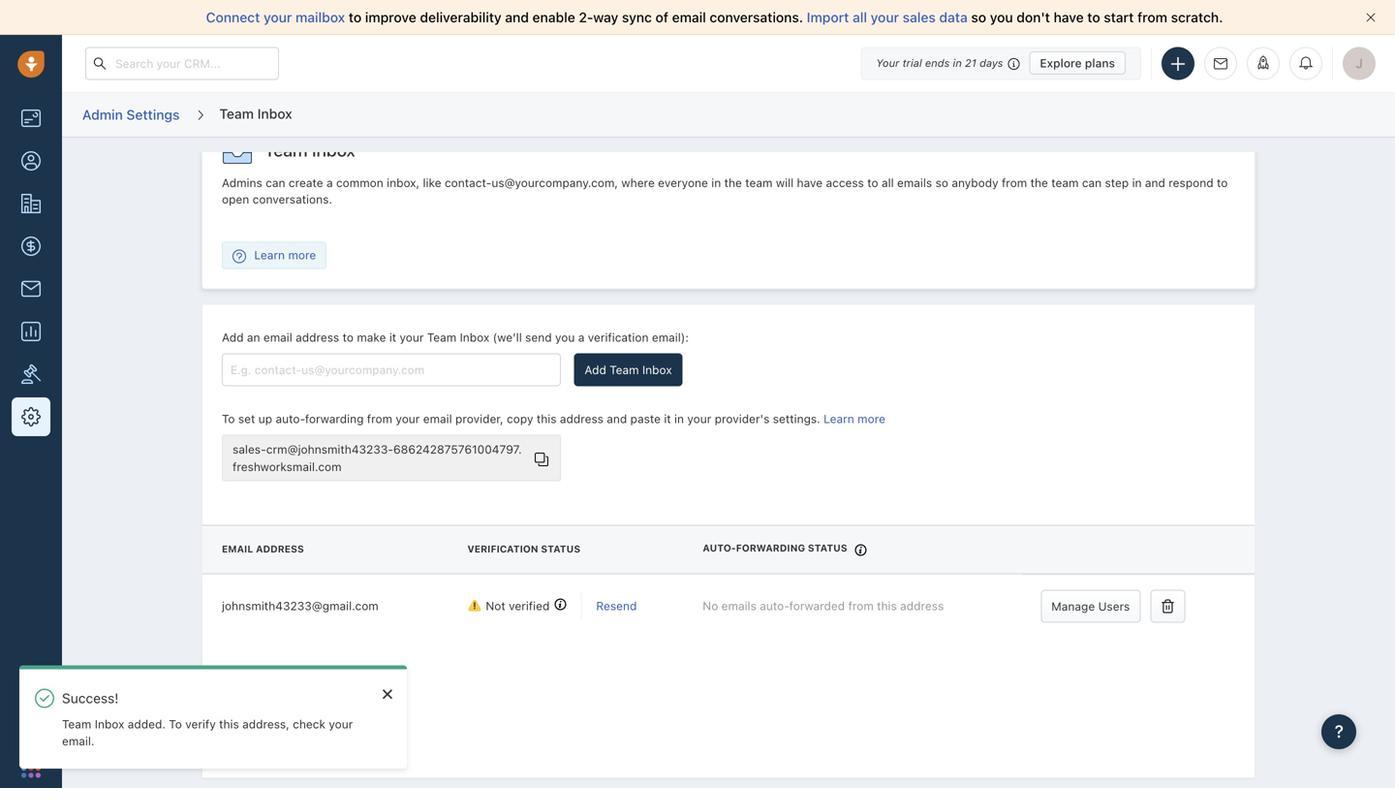 Task type: locate. For each thing, give the bounding box(es) containing it.
so inside admins can create a common inbox, like contact-us@yourcompany.com, where everyone in the team will have access to all emails so anybody from the team can step in and respond to open conversations.
[[936, 176, 949, 190]]

status left <span class=" ">shows when the last email was auto-forwarded to your team inbox</span> image
[[808, 542, 848, 553]]

in left 21
[[953, 57, 962, 69]]

1 vertical spatial email
[[264, 330, 293, 344]]

this for no emails auto-forwarded from this address
[[877, 599, 897, 613]]

more right the 'settings.'
[[858, 412, 886, 425]]

team up "e.g. contact-us@yourcompany.com" text box
[[427, 330, 457, 344]]

1 horizontal spatial this
[[537, 412, 557, 425]]

the
[[725, 176, 742, 190], [1031, 176, 1049, 190]]

team
[[746, 176, 773, 190], [1052, 176, 1079, 190]]

Search your CRM... text field
[[85, 47, 279, 80]]

team inbox up admins
[[219, 105, 292, 121]]

team up create at left
[[265, 140, 308, 161]]

learn more link
[[223, 247, 326, 264], [824, 412, 886, 425]]

email right an
[[264, 330, 293, 344]]

you left don't
[[990, 9, 1014, 25]]

1 team from the left
[[746, 176, 773, 190]]

0 horizontal spatial have
[[797, 176, 823, 190]]

inbox,
[[387, 176, 420, 190]]

anybody
[[952, 176, 999, 190]]

to left set
[[222, 412, 235, 425]]

0 horizontal spatial the
[[725, 176, 742, 190]]

0 horizontal spatial you
[[555, 330, 575, 344]]

way
[[594, 9, 619, 25]]

0 horizontal spatial email
[[264, 330, 293, 344]]

1 horizontal spatial emails
[[898, 176, 933, 190]]

1 horizontal spatial it
[[664, 412, 671, 425]]

so
[[972, 9, 987, 25], [936, 176, 949, 190]]

explore plans link
[[1030, 51, 1126, 75]]

0 horizontal spatial it
[[390, 330, 397, 344]]

0 horizontal spatial and
[[505, 9, 529, 25]]

email right "of"
[[672, 9, 706, 25]]

0 horizontal spatial a
[[327, 176, 333, 190]]

2 horizontal spatial address
[[901, 599, 944, 613]]

no
[[703, 599, 719, 613]]

0 vertical spatial emails
[[898, 176, 933, 190]]

a
[[327, 176, 333, 190], [578, 330, 585, 344]]

a left verification at top
[[578, 330, 585, 344]]

improve
[[365, 9, 417, 25]]

0 vertical spatial learn
[[254, 248, 285, 262]]

21
[[965, 57, 977, 69]]

address
[[296, 330, 339, 344], [560, 412, 604, 425], [901, 599, 944, 613]]

settings.
[[773, 412, 821, 425]]

forwarded
[[790, 599, 845, 613]]

0 horizontal spatial address
[[296, 330, 339, 344]]

not verified
[[486, 599, 550, 613]]

provider's
[[715, 412, 770, 425]]

address,
[[242, 718, 290, 731]]

0 horizontal spatial so
[[936, 176, 949, 190]]

1 vertical spatial you
[[555, 330, 575, 344]]

users
[[1099, 600, 1131, 613]]

address
[[256, 543, 304, 554]]

this inside the team inbox added. to verify this address, check your email.
[[219, 718, 239, 731]]

1 horizontal spatial learn
[[824, 412, 855, 425]]

auto- right up
[[276, 412, 305, 425]]

from inside admins can create a common inbox, like contact-us@yourcompany.com, where everyone in the team will have access to all emails so anybody from the team can step in and respond to open conversations.
[[1002, 176, 1028, 190]]

team down verification at top
[[610, 363, 639, 377]]

1 horizontal spatial learn more link
[[824, 412, 886, 425]]

0 vertical spatial you
[[990, 9, 1014, 25]]

inbox
[[258, 105, 292, 121], [312, 140, 356, 161], [460, 330, 490, 344], [643, 363, 672, 377], [95, 718, 124, 731]]

this right forwarded
[[877, 599, 897, 613]]

to
[[349, 9, 362, 25], [1088, 9, 1101, 25], [868, 176, 879, 190], [1217, 176, 1229, 190], [343, 330, 354, 344]]

from right anybody
[[1002, 176, 1028, 190]]

in right everyone
[[712, 176, 721, 190]]

team up email.
[[62, 718, 91, 731]]

1 vertical spatial this
[[877, 599, 897, 613]]

your trial ends in 21 days
[[877, 57, 1004, 69]]

1 horizontal spatial can
[[1083, 176, 1102, 190]]

in right step
[[1133, 176, 1142, 190]]

1 horizontal spatial add
[[585, 363, 607, 377]]

1 vertical spatial learn
[[824, 412, 855, 425]]

0 vertical spatial have
[[1054, 9, 1084, 25]]

forwarding up 'crm@johnsmith43233-'
[[305, 412, 364, 425]]

0 horizontal spatial this
[[219, 718, 239, 731]]

1 horizontal spatial email
[[423, 412, 452, 425]]

a right create at left
[[327, 176, 333, 190]]

0 horizontal spatial can
[[266, 176, 285, 190]]

and left respond on the right of page
[[1146, 176, 1166, 190]]

and left enable
[[505, 9, 529, 25]]

have
[[1054, 9, 1084, 25], [797, 176, 823, 190]]

1 vertical spatial have
[[797, 176, 823, 190]]

you right send
[[555, 330, 575, 344]]

inbox down email):
[[643, 363, 672, 377]]

0 horizontal spatial team
[[746, 176, 773, 190]]

0 vertical spatial auto-
[[276, 412, 305, 425]]

0 vertical spatial add
[[222, 330, 244, 344]]

add
[[222, 330, 244, 344], [585, 363, 607, 377]]

0 vertical spatial and
[[505, 9, 529, 25]]

2 vertical spatial this
[[219, 718, 239, 731]]

0 horizontal spatial emails
[[722, 599, 757, 613]]

auto- down auto-forwarding status
[[760, 599, 790, 613]]

learn right the 'settings.'
[[824, 412, 855, 425]]

so left anybody
[[936, 176, 949, 190]]

to right "access"
[[868, 176, 879, 190]]

1 horizontal spatial and
[[607, 412, 627, 425]]

days
[[980, 57, 1004, 69]]

have inside admins can create a common inbox, like contact-us@yourcompany.com, where everyone in the team will have access to all emails so anybody from the team can step in and respond to open conversations.
[[797, 176, 823, 190]]

it right paste
[[664, 412, 671, 425]]

1 vertical spatial to
[[169, 718, 182, 731]]

0 horizontal spatial more
[[288, 248, 316, 262]]

E.g. contact-us@yourcompany.com text field
[[222, 353, 561, 386]]

team inside button
[[610, 363, 639, 377]]

1 vertical spatial auto-
[[760, 599, 790, 613]]

the right everyone
[[725, 176, 742, 190]]

0 vertical spatial a
[[327, 176, 333, 190]]

add inside button
[[585, 363, 607, 377]]

start
[[1104, 9, 1134, 25]]

it right make on the left top of page
[[390, 330, 397, 344]]

auto-
[[703, 542, 736, 553]]

you
[[990, 9, 1014, 25], [555, 330, 575, 344]]

add left an
[[222, 330, 244, 344]]

1 vertical spatial conversations.
[[253, 193, 332, 206]]

1 vertical spatial it
[[664, 412, 671, 425]]

can
[[266, 176, 285, 190], [1083, 176, 1102, 190]]

everyone
[[658, 176, 709, 190]]

enable
[[533, 9, 576, 25]]

0 vertical spatial all
[[853, 9, 868, 25]]

1 can from the left
[[266, 176, 285, 190]]

team inbox
[[219, 105, 292, 121], [265, 140, 356, 161]]

2 can from the left
[[1083, 176, 1102, 190]]

learn down admins
[[254, 248, 285, 262]]

check
[[293, 718, 326, 731]]

1 horizontal spatial team
[[1052, 176, 1079, 190]]

1 horizontal spatial so
[[972, 9, 987, 25]]

phone element
[[12, 705, 50, 743]]

conversations.
[[710, 9, 804, 25], [253, 193, 332, 206]]

deliverability
[[420, 9, 502, 25]]

import all your sales data link
[[807, 9, 972, 25]]

0 vertical spatial it
[[390, 330, 397, 344]]

sales
[[903, 9, 936, 25]]

1 horizontal spatial all
[[882, 176, 894, 190]]

inbox down success!
[[95, 718, 124, 731]]

0 vertical spatial this
[[537, 412, 557, 425]]

conversations. down create at left
[[253, 193, 332, 206]]

learn more link down open
[[223, 247, 326, 264]]

2 horizontal spatial and
[[1146, 176, 1166, 190]]

1 horizontal spatial the
[[1031, 176, 1049, 190]]

add team inbox
[[585, 363, 672, 377]]

email address
[[222, 543, 304, 554]]

status up the <span class=" ">click the verification link sent to this email address</span> image
[[541, 543, 581, 554]]

phone image
[[21, 714, 41, 734]]

1 horizontal spatial more
[[858, 412, 886, 425]]

conversations. left the import
[[710, 9, 804, 25]]

explore
[[1041, 56, 1082, 70]]

1 vertical spatial forwarding
[[736, 542, 806, 553]]

have right don't
[[1054, 9, 1084, 25]]

and
[[505, 9, 529, 25], [1146, 176, 1166, 190], [607, 412, 627, 425]]

team left step
[[1052, 176, 1079, 190]]

0 vertical spatial conversations.
[[710, 9, 804, 25]]

0 horizontal spatial all
[[853, 9, 868, 25]]

1 vertical spatial so
[[936, 176, 949, 190]]

email up 686242875761004797.
[[423, 412, 452, 425]]

add down verification at top
[[585, 363, 607, 377]]

team left will
[[746, 176, 773, 190]]

2 vertical spatial email
[[423, 412, 452, 425]]

emails left anybody
[[898, 176, 933, 190]]

0 horizontal spatial learn more link
[[223, 247, 326, 264]]

to right respond on the right of page
[[1217, 176, 1229, 190]]

status
[[808, 542, 848, 553], [541, 543, 581, 554]]

email):
[[652, 330, 689, 344]]

learn
[[254, 248, 285, 262], [824, 412, 855, 425]]

1 vertical spatial and
[[1146, 176, 1166, 190]]

your
[[264, 9, 292, 25], [871, 9, 900, 25], [400, 330, 424, 344], [396, 412, 420, 425], [688, 412, 712, 425], [329, 718, 353, 731]]

0 horizontal spatial auto-
[[276, 412, 305, 425]]

1 horizontal spatial you
[[990, 9, 1014, 25]]

your up sales-crm@johnsmith43233-686242875761004797. freshworksmail.com
[[396, 412, 420, 425]]

your up "e.g. contact-us@yourcompany.com" text box
[[400, 330, 424, 344]]

more down create at left
[[288, 248, 316, 262]]

0 horizontal spatial add
[[222, 330, 244, 344]]

1 horizontal spatial forwarding
[[736, 542, 806, 553]]

0 vertical spatial forwarding
[[305, 412, 364, 425]]

<span class=" ">shows when the last email was auto-forwarded to your team inbox</span> image
[[855, 545, 867, 556]]

forwarding up forwarded
[[736, 542, 806, 553]]

email
[[672, 9, 706, 25], [264, 330, 293, 344], [423, 412, 452, 425]]

1 horizontal spatial address
[[560, 412, 604, 425]]

team inside the team inbox added. to verify this address, check your email.
[[62, 718, 91, 731]]

emails right the no
[[722, 599, 757, 613]]

to inside the team inbox added. to verify this address, check your email.
[[169, 718, 182, 731]]

inbox up create at left
[[258, 105, 292, 121]]

and left paste
[[607, 412, 627, 425]]

1 vertical spatial add
[[585, 363, 607, 377]]

add for add team inbox
[[585, 363, 607, 377]]

0 horizontal spatial conversations.
[[253, 193, 332, 206]]

2 horizontal spatial email
[[672, 9, 706, 25]]

1 vertical spatial a
[[578, 330, 585, 344]]

connect your mailbox to improve deliverability and enable 2-way sync of email conversations. import all your sales data so you don't have to start from scratch.
[[206, 9, 1224, 25]]

1 vertical spatial address
[[560, 412, 604, 425]]

no emails auto-forwarded from this address
[[703, 599, 944, 613]]

team inbox up create at left
[[265, 140, 356, 161]]

the right anybody
[[1031, 176, 1049, 190]]

1 horizontal spatial have
[[1054, 9, 1084, 25]]

this right verify
[[219, 718, 239, 731]]

(we'll
[[493, 330, 522, 344]]

can left create at left
[[266, 176, 285, 190]]

more
[[288, 248, 316, 262], [858, 412, 886, 425]]

data
[[940, 9, 968, 25]]

send
[[526, 330, 552, 344]]

in
[[953, 57, 962, 69], [712, 176, 721, 190], [1133, 176, 1142, 190], [675, 412, 684, 425]]

from
[[1138, 9, 1168, 25], [1002, 176, 1028, 190], [367, 412, 393, 425], [849, 599, 874, 613]]

from right start
[[1138, 9, 1168, 25]]

2 horizontal spatial this
[[877, 599, 897, 613]]

and inside admins can create a common inbox, like contact-us@yourcompany.com, where everyone in the team will have access to all emails so anybody from the team can step in and respond to open conversations.
[[1146, 176, 1166, 190]]

have right will
[[797, 176, 823, 190]]

0 vertical spatial more
[[288, 248, 316, 262]]

copy
[[507, 412, 534, 425]]

can left step
[[1083, 176, 1102, 190]]

so right data at the top right of the page
[[972, 9, 987, 25]]

paste
[[631, 412, 661, 425]]

0 vertical spatial to
[[222, 412, 235, 425]]

0 horizontal spatial to
[[169, 718, 182, 731]]

open
[[222, 193, 249, 206]]

0 vertical spatial so
[[972, 9, 987, 25]]

it
[[390, 330, 397, 344], [664, 412, 671, 425]]

to
[[222, 412, 235, 425], [169, 718, 182, 731]]

all right "access"
[[882, 176, 894, 190]]

to left verify
[[169, 718, 182, 731]]

emails inside admins can create a common inbox, like contact-us@yourcompany.com, where everyone in the team will have access to all emails so anybody from the team can step in and respond to open conversations.
[[898, 176, 933, 190]]

all right the import
[[853, 9, 868, 25]]

your right check at the bottom of the page
[[329, 718, 353, 731]]

inbox inside button
[[643, 363, 672, 377]]

1 vertical spatial all
[[882, 176, 894, 190]]

1 horizontal spatial to
[[222, 412, 235, 425]]

this right copy
[[537, 412, 557, 425]]

all
[[853, 9, 868, 25], [882, 176, 894, 190]]

from right forwarded
[[849, 599, 874, 613]]

learn more link right the 'settings.'
[[824, 412, 886, 425]]



Task type: describe. For each thing, give the bounding box(es) containing it.
your left provider's
[[688, 412, 712, 425]]

like
[[423, 176, 442, 190]]

mailbox
[[296, 9, 345, 25]]

freshworks switcher image
[[21, 758, 41, 778]]

2 vertical spatial address
[[901, 599, 944, 613]]

inbox inside the team inbox added. to verify this address, check your email.
[[95, 718, 124, 731]]

auto-forwarding status
[[703, 542, 848, 553]]

success!
[[62, 690, 119, 706]]

explore plans
[[1041, 56, 1116, 70]]

manage users button
[[1041, 590, 1141, 623]]

manage users
[[1052, 600, 1131, 613]]

team up admins
[[219, 105, 254, 121]]

send email image
[[1215, 57, 1228, 70]]

add team inbox button
[[574, 353, 683, 386]]

access
[[826, 176, 865, 190]]

respond
[[1169, 176, 1214, 190]]

email
[[222, 543, 253, 554]]

inbox left (we'll
[[460, 330, 490, 344]]

trial
[[903, 57, 923, 69]]

sales-crm@johnsmith43233-686242875761004797. freshworksmail.com
[[233, 443, 522, 474]]

to right mailbox
[[349, 9, 362, 25]]

an
[[247, 330, 260, 344]]

1 the from the left
[[725, 176, 742, 190]]

provider,
[[456, 412, 504, 425]]

to set up auto-forwarding from your email provider, copy this address and paste it in your provider's settings. learn more
[[222, 412, 886, 425]]

ends
[[926, 57, 950, 69]]

from up sales-crm@johnsmith43233-686242875761004797. freshworksmail.com
[[367, 412, 393, 425]]

1 horizontal spatial auto-
[[760, 599, 790, 613]]

admins
[[222, 176, 262, 190]]

2 the from the left
[[1031, 176, 1049, 190]]

your left mailbox
[[264, 9, 292, 25]]

in right paste
[[675, 412, 684, 425]]

0 horizontal spatial status
[[541, 543, 581, 554]]

0 horizontal spatial learn
[[254, 248, 285, 262]]

step
[[1106, 176, 1129, 190]]

admin settings link
[[81, 100, 181, 130]]

add for add an email address to make it your team inbox (we'll send you a verification email):
[[222, 330, 244, 344]]

freshworksmail.com
[[233, 460, 342, 474]]

686242875761004797.
[[394, 443, 522, 456]]

import
[[807, 9, 850, 25]]

make
[[357, 330, 386, 344]]

verification
[[468, 543, 539, 554]]

your inside the team inbox added. to verify this address, check your email.
[[329, 718, 353, 731]]

resend
[[596, 599, 637, 613]]

us@yourcompany.com,
[[492, 176, 618, 190]]

all inside admins can create a common inbox, like contact-us@yourcompany.com, where everyone in the team will have access to all emails so anybody from the team can step in and respond to open conversations.
[[882, 176, 894, 190]]

scratch.
[[1172, 9, 1224, 25]]

1 vertical spatial team inbox
[[265, 140, 356, 161]]

verified
[[509, 599, 550, 613]]

0 vertical spatial email
[[672, 9, 706, 25]]

connect
[[206, 9, 260, 25]]

your
[[877, 57, 900, 69]]

your left sales
[[871, 9, 900, 25]]

2 vertical spatial and
[[607, 412, 627, 425]]

this for team inbox added. to verify this address, check your email.
[[219, 718, 239, 731]]

learn more
[[254, 248, 316, 262]]

sales-
[[233, 443, 266, 456]]

<span class=" ">click the verification link sent to this email address</span> image
[[555, 599, 566, 610]]

create
[[289, 176, 323, 190]]

1 horizontal spatial conversations.
[[710, 9, 804, 25]]

plans
[[1086, 56, 1116, 70]]

conversations. inside admins can create a common inbox, like contact-us@yourcompany.com, where everyone in the team will have access to all emails so anybody from the team can step in and respond to open conversations.
[[253, 193, 332, 206]]

1 horizontal spatial a
[[578, 330, 585, 344]]

close image
[[1367, 13, 1376, 22]]

set
[[238, 412, 255, 425]]

add an email address to make it your team inbox (we'll send you a verification email):
[[222, 330, 689, 344]]

1 vertical spatial emails
[[722, 599, 757, 613]]

0 vertical spatial team inbox
[[219, 105, 292, 121]]

not
[[486, 599, 506, 613]]

added.
[[128, 718, 166, 731]]

verify
[[185, 718, 216, 731]]

will
[[776, 176, 794, 190]]

2-
[[579, 9, 594, 25]]

don't
[[1017, 9, 1051, 25]]

1 vertical spatial learn more link
[[824, 412, 886, 425]]

verification
[[588, 330, 649, 344]]

team inbox added. to verify this address, check your email.
[[62, 718, 353, 748]]

1 vertical spatial more
[[858, 412, 886, 425]]

admin
[[82, 106, 123, 122]]

verification status
[[468, 543, 581, 554]]

resend link
[[596, 599, 637, 613]]

where
[[622, 176, 655, 190]]

0 horizontal spatial forwarding
[[305, 412, 364, 425]]

admins can create a common inbox, like contact-us@yourcompany.com, where everyone in the team will have access to all emails so anybody from the team can step in and respond to open conversations.
[[222, 176, 1229, 206]]

common
[[336, 176, 384, 190]]

1 horizontal spatial status
[[808, 542, 848, 553]]

inbox up common
[[312, 140, 356, 161]]

crm@johnsmith43233-
[[266, 443, 394, 456]]

admin settings
[[82, 106, 180, 122]]

connect your mailbox link
[[206, 9, 349, 25]]

0 vertical spatial learn more link
[[223, 247, 326, 264]]

to left make on the left top of page
[[343, 330, 354, 344]]

email.
[[62, 734, 94, 748]]

0 vertical spatial address
[[296, 330, 339, 344]]

contact-
[[445, 176, 492, 190]]

properties image
[[21, 364, 41, 384]]

johnsmith43233@gmail.com
[[222, 599, 379, 613]]

a inside admins can create a common inbox, like contact-us@yourcompany.com, where everyone in the team will have access to all emails so anybody from the team can step in and respond to open conversations.
[[327, 176, 333, 190]]

sync
[[622, 9, 652, 25]]

close image
[[383, 689, 393, 700]]

of
[[656, 9, 669, 25]]

up
[[259, 412, 272, 425]]

what's new image
[[1257, 56, 1271, 69]]

2 team from the left
[[1052, 176, 1079, 190]]

settings
[[126, 106, 180, 122]]

manage
[[1052, 600, 1096, 613]]

to left start
[[1088, 9, 1101, 25]]



Task type: vqa. For each thing, say whether or not it's contained in the screenshot.
Background
no



